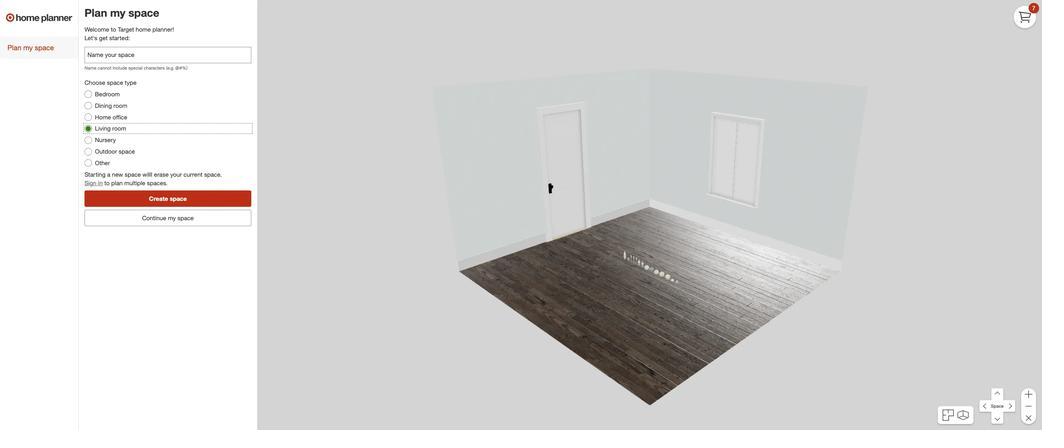Task type: locate. For each thing, give the bounding box(es) containing it.
plan
[[85, 6, 107, 19], [7, 43, 21, 52]]

front view button icon image
[[958, 411, 969, 421]]

room up office
[[114, 102, 127, 109]]

continue
[[142, 214, 166, 222]]

nursery
[[95, 136, 116, 144]]

0 vertical spatial to
[[111, 26, 116, 33]]

include
[[113, 65, 127, 71]]

room down office
[[112, 125, 126, 132]]

space inside starting a new space willl erase your current space. sign in to plan multiple spaces.
[[125, 171, 141, 178]]

1 vertical spatial to
[[104, 179, 110, 187]]

current
[[184, 171, 203, 178]]

1 vertical spatial plan
[[7, 43, 21, 52]]

outdoor
[[95, 148, 117, 155]]

get
[[99, 34, 108, 42]]

7
[[1033, 4, 1036, 12]]

0 horizontal spatial my
[[23, 43, 33, 52]]

my
[[110, 6, 125, 19], [23, 43, 33, 52], [168, 214, 176, 222]]

choose
[[85, 79, 105, 86]]

my up target
[[110, 6, 125, 19]]

0 vertical spatial room
[[114, 102, 127, 109]]

special
[[128, 65, 143, 71]]

characters
[[144, 65, 165, 71]]

0 vertical spatial plan
[[85, 6, 107, 19]]

room
[[114, 102, 127, 109], [112, 125, 126, 132]]

dining room
[[95, 102, 127, 109]]

to up started: at the top
[[111, 26, 116, 33]]

space up 'home'
[[128, 6, 159, 19]]

plan my space down home planner landing page image
[[7, 43, 54, 52]]

space right outdoor
[[119, 148, 135, 155]]

0 vertical spatial plan my space
[[85, 6, 159, 19]]

space.
[[204, 171, 222, 178]]

1 horizontal spatial my
[[110, 6, 125, 19]]

home
[[136, 26, 151, 33]]

None text field
[[85, 47, 251, 63]]

dining
[[95, 102, 112, 109]]

multiple
[[124, 179, 145, 187]]

pan camera right 30° image
[[1004, 401, 1016, 413]]

living room
[[95, 125, 126, 132]]

0 vertical spatial my
[[110, 6, 125, 19]]

tilt camera down 30° image
[[992, 412, 1004, 424]]

1 horizontal spatial plan
[[85, 6, 107, 19]]

0 horizontal spatial to
[[104, 179, 110, 187]]

let's
[[85, 34, 97, 42]]

choose space type
[[85, 79, 137, 86]]

my right continue
[[168, 214, 176, 222]]

room for living room
[[112, 125, 126, 132]]

1 vertical spatial plan my space
[[7, 43, 54, 52]]

spaces.
[[147, 179, 168, 187]]

plan my space
[[85, 6, 159, 19], [7, 43, 54, 52]]

erase
[[154, 171, 169, 178]]

welcome to target home planner! let's get started:
[[85, 26, 174, 42]]

space down create space button
[[178, 214, 194, 222]]

1 vertical spatial my
[[23, 43, 33, 52]]

plan my space up target
[[85, 6, 159, 19]]

space up multiple
[[125, 171, 141, 178]]

space right the create at the top of page
[[170, 195, 187, 202]]

started:
[[109, 34, 130, 42]]

1 horizontal spatial to
[[111, 26, 116, 33]]

to inside starting a new space willl erase your current space. sign in to plan multiple spaces.
[[104, 179, 110, 187]]

Home office radio
[[85, 114, 92, 121]]

to right in
[[104, 179, 110, 187]]

space
[[991, 404, 1004, 409]]

1 vertical spatial room
[[112, 125, 126, 132]]

my down home planner landing page image
[[23, 43, 33, 52]]

starting
[[85, 171, 106, 178]]

continue my space
[[142, 214, 194, 222]]

2 vertical spatial my
[[168, 214, 176, 222]]

0 horizontal spatial plan
[[7, 43, 21, 52]]

plan my space inside plan my space button
[[7, 43, 54, 52]]

sign in button
[[85, 179, 103, 188]]

space
[[128, 6, 159, 19], [35, 43, 54, 52], [107, 79, 123, 86], [119, 148, 135, 155], [125, 171, 141, 178], [170, 195, 187, 202], [178, 214, 194, 222]]

to
[[111, 26, 116, 33], [104, 179, 110, 187]]

0 horizontal spatial plan my space
[[7, 43, 54, 52]]



Task type: describe. For each thing, give the bounding box(es) containing it.
name cannot include special characters (e.g. @#%)
[[85, 65, 188, 71]]

space up the bedroom
[[107, 79, 123, 86]]

Nursery radio
[[85, 137, 92, 144]]

create space
[[149, 195, 187, 202]]

your
[[170, 171, 182, 178]]

other
[[95, 159, 110, 167]]

continue my space button
[[85, 210, 251, 226]]

Dining room radio
[[85, 102, 92, 110]]

2 horizontal spatial my
[[168, 214, 176, 222]]

tilt camera up 30° image
[[992, 389, 1004, 401]]

living
[[95, 125, 111, 132]]

Bedroom radio
[[85, 91, 92, 98]]

bedroom
[[95, 90, 120, 98]]

plan inside button
[[7, 43, 21, 52]]

7 button
[[1014, 3, 1040, 28]]

create
[[149, 195, 168, 202]]

Outdoor space radio
[[85, 148, 92, 156]]

create space button
[[85, 191, 251, 207]]

space down home planner landing page image
[[35, 43, 54, 52]]

room for dining room
[[114, 102, 127, 109]]

Living room radio
[[85, 125, 92, 133]]

(e.g.
[[166, 65, 174, 71]]

a
[[107, 171, 110, 178]]

name
[[85, 65, 96, 71]]

sign
[[85, 179, 96, 187]]

@#%)
[[175, 65, 188, 71]]

new
[[112, 171, 123, 178]]

type
[[125, 79, 137, 86]]

target
[[118, 26, 134, 33]]

1 horizontal spatial plan my space
[[85, 6, 159, 19]]

willl
[[143, 171, 152, 178]]

outdoor space
[[95, 148, 135, 155]]

plan
[[111, 179, 123, 187]]

Other radio
[[85, 160, 92, 167]]

office
[[113, 113, 127, 121]]

planner!
[[153, 26, 174, 33]]

welcome
[[85, 26, 109, 33]]

home planner landing page image
[[6, 6, 72, 30]]

home office
[[95, 113, 127, 121]]

starting a new space willl erase your current space. sign in to plan multiple spaces.
[[85, 171, 222, 187]]

to inside welcome to target home planner! let's get started:
[[111, 26, 116, 33]]

home
[[95, 113, 111, 121]]

top view button icon image
[[943, 410, 954, 421]]

plan my space button
[[0, 37, 78, 59]]

pan camera left 30° image
[[980, 401, 992, 413]]

cannot
[[98, 65, 111, 71]]

in
[[98, 179, 103, 187]]



Task type: vqa. For each thing, say whether or not it's contained in the screenshot.
Purina Tidy Cats Non-Clumping 24/7 Performance Multiple Cats Litter - 25lbs's ON
no



